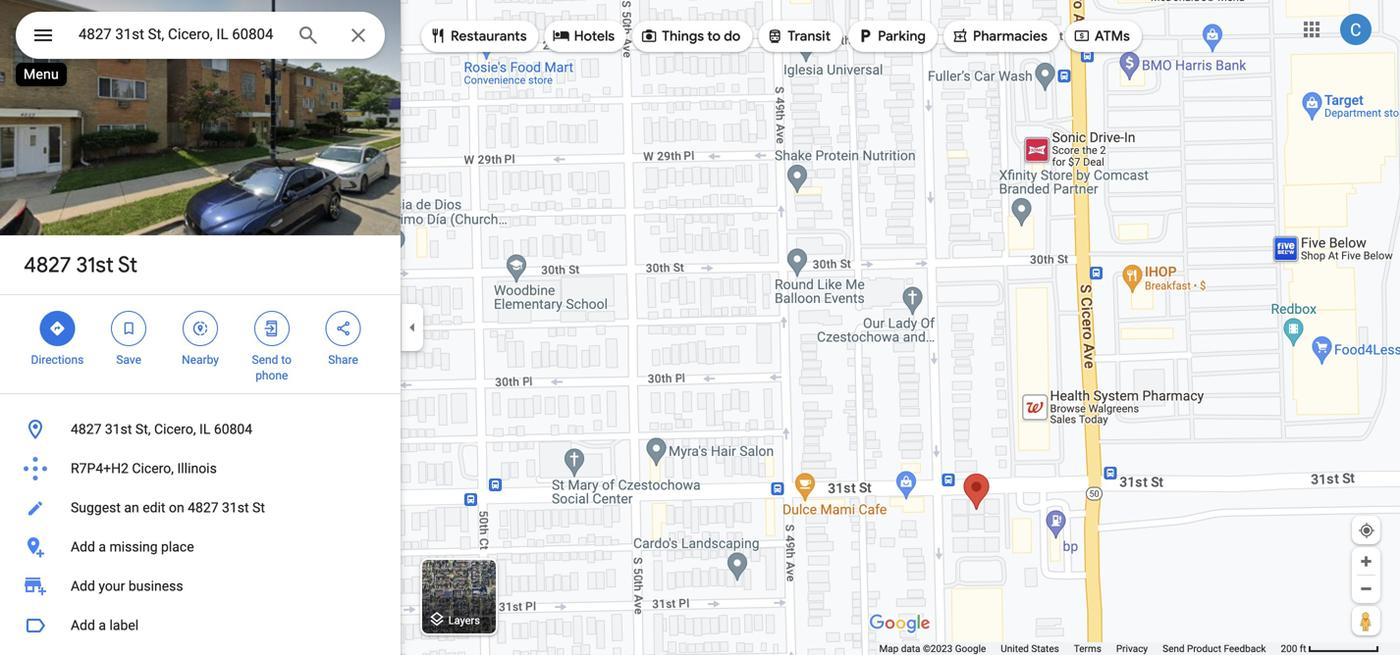 Task type: describe. For each thing, give the bounding box(es) containing it.
place
[[161, 540, 194, 556]]

suggest
[[71, 500, 121, 516]]


[[1073, 25, 1091, 47]]


[[429, 25, 447, 47]]

200
[[1281, 644, 1297, 655]]

label
[[109, 618, 139, 634]]

0 vertical spatial st
[[118, 251, 138, 279]]

a for label
[[99, 618, 106, 634]]

4827 inside button
[[188, 500, 219, 516]]

 hotels
[[552, 25, 615, 47]]

feedback
[[1224, 644, 1266, 655]]

your
[[99, 579, 125, 595]]

4827 31st st main content
[[0, 0, 401, 656]]

r7p4+h2 cicero, illinois button
[[0, 450, 401, 489]]

restaurants
[[451, 27, 527, 45]]

200 ft button
[[1281, 644, 1380, 655]]

200 ft
[[1281, 644, 1306, 655]]


[[766, 25, 784, 47]]

google maps element
[[0, 0, 1400, 656]]


[[856, 25, 874, 47]]

add a label
[[71, 618, 139, 634]]

zoom out image
[[1359, 582, 1374, 597]]

send to phone
[[252, 353, 292, 383]]

things
[[662, 27, 704, 45]]

4827 31st st, cicero, il 60804 button
[[0, 410, 401, 450]]

 pharmacies
[[951, 25, 1048, 47]]

add your business
[[71, 579, 183, 595]]

add for add your business
[[71, 579, 95, 595]]

privacy
[[1116, 644, 1148, 655]]

save
[[116, 353, 141, 367]]

transit
[[788, 27, 831, 45]]

4827 for 4827 31st st, cicero, il 60804
[[71, 422, 102, 438]]


[[49, 318, 66, 340]]

phone
[[255, 369, 288, 383]]

add a missing place button
[[0, 528, 401, 568]]

directions
[[31, 353, 84, 367]]

united states
[[1001, 644, 1059, 655]]

show street view coverage image
[[1352, 607, 1381, 636]]


[[552, 25, 570, 47]]

google
[[955, 644, 986, 655]]

atms
[[1095, 27, 1130, 45]]

add for add a missing place
[[71, 540, 95, 556]]

actions for 4827 31st st region
[[0, 296, 401, 394]]

to inside  things to do
[[707, 27, 721, 45]]

share
[[328, 353, 358, 367]]

product
[[1187, 644, 1221, 655]]

nearby
[[182, 353, 219, 367]]

edit
[[143, 500, 165, 516]]

parking
[[878, 27, 926, 45]]

google account: cat marinescu  
(ecaterina.marinescu@adept.ai) image
[[1340, 14, 1372, 45]]

r7p4+h2
[[71, 461, 129, 477]]

 things to do
[[640, 25, 741, 47]]

©2023
[[923, 644, 953, 655]]


[[31, 21, 55, 50]]

data
[[901, 644, 921, 655]]

r7p4+h2 cicero, illinois
[[71, 461, 217, 477]]

send for send product feedback
[[1163, 644, 1185, 655]]

an
[[124, 500, 139, 516]]



Task type: locate. For each thing, give the bounding box(es) containing it.
suggest an edit on 4827 31st st button
[[0, 489, 401, 528]]


[[263, 318, 281, 340]]

to up phone
[[281, 353, 292, 367]]

united
[[1001, 644, 1029, 655]]

zoom in image
[[1359, 555, 1374, 570]]

send left product
[[1163, 644, 1185, 655]]

add a label button
[[0, 607, 401, 646]]

show your location image
[[1358, 522, 1376, 540]]

cicero, inside 4827 31st st, cicero, il 60804 button
[[154, 422, 196, 438]]

add down suggest
[[71, 540, 95, 556]]

hotels
[[574, 27, 615, 45]]

1 vertical spatial cicero,
[[132, 461, 174, 477]]

cicero, up edit
[[132, 461, 174, 477]]

send for send to phone
[[252, 353, 278, 367]]

st down r7p4+h2 cicero, illinois button at bottom left
[[252, 500, 265, 516]]

to inside send to phone
[[281, 353, 292, 367]]

add for add a label
[[71, 618, 95, 634]]

st up 
[[118, 251, 138, 279]]

 search field
[[16, 12, 385, 63]]

1 vertical spatial a
[[99, 618, 106, 634]]

il
[[199, 422, 211, 438]]

footer inside google maps 'element'
[[879, 643, 1281, 656]]

send product feedback
[[1163, 644, 1266, 655]]

 parking
[[856, 25, 926, 47]]

1 vertical spatial 31st
[[105, 422, 132, 438]]

4827 inside button
[[71, 422, 102, 438]]

2 vertical spatial add
[[71, 618, 95, 634]]

pharmacies
[[973, 27, 1048, 45]]

0 vertical spatial a
[[99, 540, 106, 556]]

0 vertical spatial 4827
[[24, 251, 71, 279]]

None field
[[79, 23, 281, 46]]

to
[[707, 27, 721, 45], [281, 353, 292, 367]]

1 vertical spatial to
[[281, 353, 292, 367]]

1 horizontal spatial send
[[1163, 644, 1185, 655]]

send inside send to phone
[[252, 353, 278, 367]]


[[951, 25, 969, 47]]

st
[[118, 251, 138, 279], [252, 500, 265, 516]]

send up phone
[[252, 353, 278, 367]]

a for missing
[[99, 540, 106, 556]]

a left label
[[99, 618, 106, 634]]

4827
[[24, 251, 71, 279], [71, 422, 102, 438], [188, 500, 219, 516]]


[[191, 318, 209, 340]]

st,
[[135, 422, 151, 438]]

4827 31st st, cicero, il 60804
[[71, 422, 253, 438]]

terms button
[[1074, 643, 1102, 656]]

layers
[[448, 615, 480, 627]]

terms
[[1074, 644, 1102, 655]]

business
[[128, 579, 183, 595]]

cicero, inside r7p4+h2 cicero, illinois button
[[132, 461, 174, 477]]

1 vertical spatial st
[[252, 500, 265, 516]]

cicero, left il in the bottom of the page
[[154, 422, 196, 438]]

add your business link
[[0, 568, 401, 607]]

4827 for 4827 31st st
[[24, 251, 71, 279]]

31st inside 4827 31st st, cicero, il 60804 button
[[105, 422, 132, 438]]

4827 31st st
[[24, 251, 138, 279]]

send inside send product feedback button
[[1163, 644, 1185, 655]]

0 vertical spatial to
[[707, 27, 721, 45]]

a left the missing
[[99, 540, 106, 556]]

collapse side panel image
[[402, 317, 423, 339]]

0 vertical spatial 31st
[[76, 251, 114, 279]]

4827 31st St, Cicero, IL 60804 field
[[16, 12, 385, 59]]

1 a from the top
[[99, 540, 106, 556]]

0 vertical spatial cicero,
[[154, 422, 196, 438]]

cicero,
[[154, 422, 196, 438], [132, 461, 174, 477]]

add a missing place
[[71, 540, 194, 556]]

add left label
[[71, 618, 95, 634]]

map
[[879, 644, 899, 655]]

4827 up 
[[24, 251, 71, 279]]

map data ©2023 google
[[879, 644, 986, 655]]

0 horizontal spatial send
[[252, 353, 278, 367]]

1 horizontal spatial to
[[707, 27, 721, 45]]

add left 'your'
[[71, 579, 95, 595]]

60804
[[214, 422, 253, 438]]

 atms
[[1073, 25, 1130, 47]]

1 vertical spatial send
[[1163, 644, 1185, 655]]

2 a from the top
[[99, 618, 106, 634]]

privacy button
[[1116, 643, 1148, 656]]

on
[[169, 500, 184, 516]]

1 vertical spatial add
[[71, 579, 95, 595]]

add
[[71, 540, 95, 556], [71, 579, 95, 595], [71, 618, 95, 634]]


[[120, 318, 138, 340]]


[[640, 25, 658, 47]]

31st inside suggest an edit on 4827 31st st button
[[222, 500, 249, 516]]

 button
[[16, 12, 71, 63]]

suggest an edit on 4827 31st st
[[71, 500, 265, 516]]

31st for st,
[[105, 422, 132, 438]]

1 horizontal spatial st
[[252, 500, 265, 516]]

do
[[724, 27, 741, 45]]


[[334, 318, 352, 340]]

0 horizontal spatial to
[[281, 353, 292, 367]]

send product feedback button
[[1163, 643, 1266, 656]]

3 add from the top
[[71, 618, 95, 634]]

send
[[252, 353, 278, 367], [1163, 644, 1185, 655]]

0 vertical spatial send
[[252, 353, 278, 367]]

states
[[1031, 644, 1059, 655]]

footer containing map data ©2023 google
[[879, 643, 1281, 656]]

31st
[[76, 251, 114, 279], [105, 422, 132, 438], [222, 500, 249, 516]]

 restaurants
[[429, 25, 527, 47]]

footer
[[879, 643, 1281, 656]]

4827 up r7p4+h2
[[71, 422, 102, 438]]

 transit
[[766, 25, 831, 47]]

4827 right the on
[[188, 500, 219, 516]]

2 vertical spatial 31st
[[222, 500, 249, 516]]

none field inside the 4827 31st st, cicero, il 60804 field
[[79, 23, 281, 46]]

a
[[99, 540, 106, 556], [99, 618, 106, 634]]

united states button
[[1001, 643, 1059, 656]]

ft
[[1300, 644, 1306, 655]]

st inside suggest an edit on 4827 31st st button
[[252, 500, 265, 516]]

2 add from the top
[[71, 579, 95, 595]]

0 vertical spatial add
[[71, 540, 95, 556]]

0 horizontal spatial st
[[118, 251, 138, 279]]

1 add from the top
[[71, 540, 95, 556]]

31st for st
[[76, 251, 114, 279]]

missing
[[109, 540, 158, 556]]

illinois
[[177, 461, 217, 477]]

2 vertical spatial 4827
[[188, 500, 219, 516]]

1 vertical spatial 4827
[[71, 422, 102, 438]]

to left do
[[707, 27, 721, 45]]



Task type: vqa. For each thing, say whether or not it's contained in the screenshot.
ft
yes



